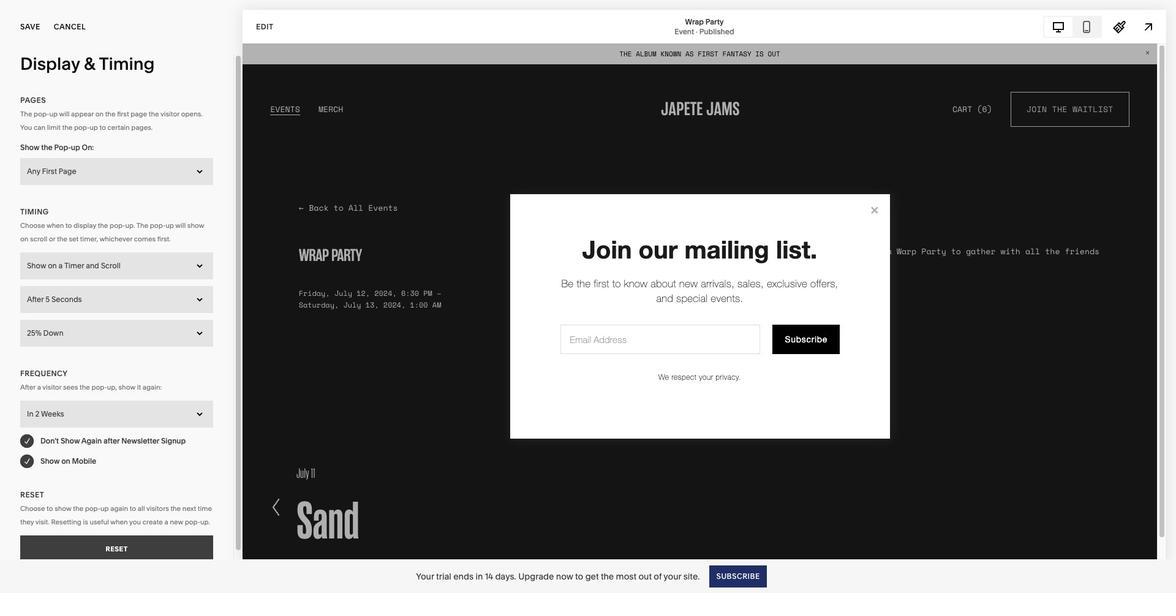 Task type: describe. For each thing, give the bounding box(es) containing it.
frequency
[[20, 369, 68, 378]]

party
[[706, 17, 724, 26]]

page
[[59, 166, 76, 176]]

pages the pop-up will appear on the first page the visitor opens. you can limit the pop-up to certain pages.
[[20, 96, 203, 132]]

after
[[104, 436, 120, 445]]

0 vertical spatial after
[[27, 294, 44, 304]]

comes
[[134, 234, 156, 243]]

now
[[556, 571, 573, 582]]

time
[[198, 504, 212, 513]]

next
[[183, 504, 196, 513]]

days.
[[495, 571, 517, 582]]

cancel button
[[54, 13, 86, 40]]

limit
[[47, 123, 61, 132]]

weeks
[[41, 409, 64, 418]]

or
[[49, 234, 55, 243]]

trial
[[436, 571, 452, 582]]

the left first
[[105, 110, 116, 118]]

25% down
[[27, 328, 63, 337]]

in 2 weeks
[[27, 409, 64, 418]]

pop- up whichever on the left of the page
[[110, 221, 125, 230]]

pop- up useful
[[85, 504, 101, 513]]

display
[[74, 221, 96, 230]]

5
[[45, 294, 50, 304]]

they
[[20, 518, 34, 526]]

25%
[[27, 328, 42, 337]]

timing inside timing choose when to display the pop-up. the pop-up will show on scroll or the set timer, whichever comes first.
[[20, 207, 49, 216]]

newsletter
[[121, 436, 159, 445]]

save button
[[20, 13, 40, 40]]

your trial ends in 14 days. upgrade now to get the most out of your site.
[[416, 571, 700, 582]]

&
[[84, 53, 95, 74]]

it
[[137, 383, 141, 391]]

show for show on a timer and scroll
[[27, 261, 46, 270]]

reset for reset choose to show the pop-up again to all visitors the next time they visit. resetting is useful when you create a new pop-up.
[[20, 490, 44, 499]]

out
[[639, 571, 652, 582]]

visitor inside pages the pop-up will appear on the first page the visitor opens. you can limit the pop-up to certain pages.
[[161, 110, 180, 118]]

pop- inside frequency after a visitor sees the pop-up, show it again:
[[92, 383, 107, 391]]

don't show again after newsletter signup
[[40, 436, 186, 445]]

on inside pages the pop-up will appear on the first page the visitor opens. you can limit the pop-up to certain pages.
[[95, 110, 104, 118]]

timer
[[64, 261, 84, 270]]

set
[[69, 234, 79, 243]]

published
[[700, 27, 735, 36]]

first.
[[157, 234, 171, 243]]

2
[[35, 409, 39, 418]]

down
[[43, 328, 63, 337]]

seconds
[[51, 294, 82, 304]]

to left get
[[576, 571, 584, 582]]

14
[[485, 571, 493, 582]]

display & timing
[[20, 53, 155, 74]]

to up 'visit.'
[[47, 504, 53, 513]]

whichever
[[100, 234, 132, 243]]

·
[[696, 27, 698, 36]]

to left all
[[130, 504, 136, 513]]

new
[[170, 518, 183, 526]]

wrap
[[686, 17, 704, 26]]

again
[[110, 504, 128, 513]]

show inside frequency after a visitor sees the pop-up, show it again:
[[119, 383, 135, 391]]

scroll
[[101, 261, 121, 270]]

on inside timing choose when to display the pop-up. the pop-up will show on scroll or the set timer, whichever comes first.
[[20, 234, 28, 243]]

will inside timing choose when to display the pop-up. the pop-up will show on scroll or the set timer, whichever comes first.
[[175, 221, 186, 230]]

timing choose when to display the pop-up. the pop-up will show on scroll or the set timer, whichever comes first.
[[20, 207, 204, 243]]

the up new
[[171, 504, 181, 513]]

the inside pages the pop-up will appear on the first page the visitor opens. you can limit the pop-up to certain pages.
[[20, 110, 32, 118]]

timer,
[[80, 234, 98, 243]]

after inside frequency after a visitor sees the pop-up, show it again:
[[20, 383, 36, 391]]

up inside reset choose to show the pop-up again to all visitors the next time they visit. resetting is useful when you create a new pop-up.
[[101, 504, 109, 513]]

on:
[[82, 143, 94, 152]]

pages.
[[131, 123, 153, 132]]

show inside reset choose to show the pop-up again to all visitors the next time they visit. resetting is useful when you create a new pop-up.
[[55, 504, 71, 513]]

pop- up first.
[[150, 221, 166, 230]]

useful
[[90, 518, 109, 526]]

don't
[[40, 436, 59, 445]]

the right display
[[98, 221, 108, 230]]

show on a timer and scroll
[[27, 261, 121, 270]]

subscribe button
[[710, 565, 767, 587]]

the up is at the left of page
[[73, 504, 83, 513]]

in
[[476, 571, 483, 582]]

subscribe
[[717, 571, 760, 581]]

reset choose to show the pop-up again to all visitors the next time they visit. resetting is useful when you create a new pop-up.
[[20, 490, 212, 526]]

the right get
[[601, 571, 614, 582]]

in
[[27, 409, 33, 418]]

choose for timing
[[20, 221, 45, 230]]

pop- down appear
[[74, 123, 90, 132]]

to inside timing choose when to display the pop-up. the pop-up will show on scroll or the set timer, whichever comes first.
[[66, 221, 72, 230]]

first
[[117, 110, 129, 118]]

up. inside timing choose when to display the pop-up. the pop-up will show on scroll or the set timer, whichever comes first.
[[125, 221, 135, 230]]

show the pop-up on:
[[20, 143, 94, 152]]

page
[[131, 110, 147, 118]]

the inside frequency after a visitor sees the pop-up, show it again:
[[80, 383, 90, 391]]

pages
[[20, 96, 46, 105]]

when inside reset choose to show the pop-up again to all visitors the next time they visit. resetting is useful when you create a new pop-up.
[[110, 518, 128, 526]]

up down appear
[[90, 123, 98, 132]]

opens.
[[181, 110, 203, 118]]

to inside pages the pop-up will appear on the first page the visitor opens. you can limit the pop-up to certain pages.
[[100, 123, 106, 132]]

display
[[20, 53, 80, 74]]

certain
[[108, 123, 130, 132]]

frequency after a visitor sees the pop-up, show it again:
[[20, 369, 162, 391]]

resetting
[[51, 518, 81, 526]]

up inside timing choose when to display the pop-up. the pop-up will show on scroll or the set timer, whichever comes first.
[[166, 221, 174, 230]]

visitors
[[146, 504, 169, 513]]

most
[[616, 571, 637, 582]]



Task type: vqa. For each thing, say whether or not it's contained in the screenshot.
be to the bottom
no



Task type: locate. For each thing, give the bounding box(es) containing it.
up. up whichever on the left of the page
[[125, 221, 135, 230]]

up up limit
[[49, 110, 58, 118]]

will inside pages the pop-up will appear on the first page the visitor opens. you can limit the pop-up to certain pages.
[[59, 110, 70, 118]]

timing up scroll
[[20, 207, 49, 216]]

1 vertical spatial after
[[20, 383, 36, 391]]

pop-
[[34, 110, 49, 118], [74, 123, 90, 132], [110, 221, 125, 230], [150, 221, 166, 230], [92, 383, 107, 391], [85, 504, 101, 513], [185, 518, 200, 526]]

0 vertical spatial reset
[[20, 490, 44, 499]]

show down you
[[20, 143, 39, 152]]

up. inside reset choose to show the pop-up again to all visitors the next time they visit. resetting is useful when you create a new pop-up.
[[200, 518, 210, 526]]

show on mobile
[[40, 456, 96, 465]]

the inside timing choose when to display the pop-up. the pop-up will show on scroll or the set timer, whichever comes first.
[[136, 221, 148, 230]]

on left scroll
[[20, 234, 28, 243]]

the
[[20, 110, 32, 118], [136, 221, 148, 230]]

after left 5
[[27, 294, 44, 304]]

show down don't
[[40, 456, 60, 465]]

0 vertical spatial show
[[187, 221, 204, 230]]

reset button
[[20, 535, 213, 562]]

on left the mobile on the bottom of the page
[[61, 456, 70, 465]]

show
[[187, 221, 204, 230], [119, 383, 135, 391], [55, 504, 71, 513]]

is
[[83, 518, 88, 526]]

a for visitor
[[37, 383, 41, 391]]

1 horizontal spatial up.
[[200, 518, 210, 526]]

2 vertical spatial show
[[55, 504, 71, 513]]

the up you
[[20, 110, 32, 118]]

1 vertical spatial the
[[136, 221, 148, 230]]

reset up they
[[20, 490, 44, 499]]

edit
[[256, 22, 274, 31]]

0 vertical spatial when
[[47, 221, 64, 230]]

can
[[34, 123, 45, 132]]

2 horizontal spatial a
[[165, 518, 168, 526]]

2 vertical spatial a
[[165, 518, 168, 526]]

your
[[664, 571, 682, 582]]

the up comes at the left of the page
[[136, 221, 148, 230]]

all
[[138, 504, 145, 513]]

1 horizontal spatial show
[[119, 383, 135, 391]]

when
[[47, 221, 64, 230], [110, 518, 128, 526]]

again:
[[143, 383, 162, 391]]

the left pop- on the left top
[[41, 143, 53, 152]]

2 choose from the top
[[20, 504, 45, 513]]

1 vertical spatial choose
[[20, 504, 45, 513]]

any
[[27, 166, 40, 176]]

1 horizontal spatial a
[[59, 261, 63, 270]]

any first page
[[27, 166, 76, 176]]

appear
[[71, 110, 94, 118]]

to left certain
[[100, 123, 106, 132]]

choose inside timing choose when to display the pop-up. the pop-up will show on scroll or the set timer, whichever comes first.
[[20, 221, 45, 230]]

up. down time
[[200, 518, 210, 526]]

1 vertical spatial reset
[[106, 545, 128, 553]]

0 horizontal spatial visitor
[[42, 383, 62, 391]]

on
[[95, 110, 104, 118], [20, 234, 28, 243], [48, 261, 57, 270], [61, 456, 70, 465]]

cancel
[[54, 22, 86, 31]]

timing right &
[[99, 53, 155, 74]]

will
[[59, 110, 70, 118], [175, 221, 186, 230]]

and
[[86, 261, 99, 270]]

site.
[[684, 571, 700, 582]]

visitor
[[161, 110, 180, 118], [42, 383, 62, 391]]

a inside reset choose to show the pop-up again to all visitors the next time they visit. resetting is useful when you create a new pop-up.
[[165, 518, 168, 526]]

tab list
[[1045, 17, 1101, 36]]

to up set
[[66, 221, 72, 230]]

0 horizontal spatial a
[[37, 383, 41, 391]]

first
[[42, 166, 57, 176]]

reset down useful
[[106, 545, 128, 553]]

signup
[[161, 436, 186, 445]]

a
[[59, 261, 63, 270], [37, 383, 41, 391], [165, 518, 168, 526]]

choose up scroll
[[20, 221, 45, 230]]

1 horizontal spatial reset
[[106, 545, 128, 553]]

on right appear
[[95, 110, 104, 118]]

ends
[[454, 571, 474, 582]]

save
[[20, 22, 40, 31]]

0 vertical spatial up.
[[125, 221, 135, 230]]

0 horizontal spatial timing
[[20, 207, 49, 216]]

0 vertical spatial visitor
[[161, 110, 180, 118]]

get
[[586, 571, 599, 582]]

0 vertical spatial a
[[59, 261, 63, 270]]

1 horizontal spatial will
[[175, 221, 186, 230]]

0 horizontal spatial reset
[[20, 490, 44, 499]]

you
[[20, 123, 32, 132]]

0 vertical spatial will
[[59, 110, 70, 118]]

1 vertical spatial timing
[[20, 207, 49, 216]]

your
[[416, 571, 434, 582]]

visitor inside frequency after a visitor sees the pop-up, show it again:
[[42, 383, 62, 391]]

visit.
[[35, 518, 49, 526]]

show
[[20, 143, 39, 152], [27, 261, 46, 270], [61, 436, 80, 445], [40, 456, 60, 465]]

pop- right the sees
[[92, 383, 107, 391]]

pop- up can
[[34, 110, 49, 118]]

of
[[654, 571, 662, 582]]

create
[[143, 518, 163, 526]]

reset for reset
[[106, 545, 128, 553]]

0 horizontal spatial up.
[[125, 221, 135, 230]]

show up 'show on mobile'
[[61, 436, 80, 445]]

show for show the pop-up on:
[[20, 143, 39, 152]]

you
[[129, 518, 141, 526]]

a for timer
[[59, 261, 63, 270]]

event
[[675, 27, 695, 36]]

0 vertical spatial choose
[[20, 221, 45, 230]]

when inside timing choose when to display the pop-up. the pop-up will show on scroll or the set timer, whichever comes first.
[[47, 221, 64, 230]]

visitor down 'frequency'
[[42, 383, 62, 391]]

up
[[49, 110, 58, 118], [90, 123, 98, 132], [71, 143, 80, 152], [166, 221, 174, 230], [101, 504, 109, 513]]

up,
[[107, 383, 117, 391]]

2 horizontal spatial show
[[187, 221, 204, 230]]

wrap party event · published
[[675, 17, 735, 36]]

choose
[[20, 221, 45, 230], [20, 504, 45, 513]]

again
[[81, 436, 102, 445]]

mobile
[[72, 456, 96, 465]]

scroll
[[30, 234, 47, 243]]

upgrade
[[519, 571, 554, 582]]

a down 'frequency'
[[37, 383, 41, 391]]

1 choose from the top
[[20, 221, 45, 230]]

reset
[[20, 490, 44, 499], [106, 545, 128, 553]]

1 vertical spatial a
[[37, 383, 41, 391]]

when up or
[[47, 221, 64, 230]]

0 horizontal spatial show
[[55, 504, 71, 513]]

the right or
[[57, 234, 67, 243]]

pop- down next
[[185, 518, 200, 526]]

to
[[100, 123, 106, 132], [66, 221, 72, 230], [47, 504, 53, 513], [130, 504, 136, 513], [576, 571, 584, 582]]

the right the sees
[[80, 383, 90, 391]]

when down again
[[110, 518, 128, 526]]

1 horizontal spatial timing
[[99, 53, 155, 74]]

0 vertical spatial timing
[[99, 53, 155, 74]]

1 vertical spatial when
[[110, 518, 128, 526]]

reset inside reset choose to show the pop-up again to all visitors the next time they visit. resetting is useful when you create a new pop-up.
[[20, 490, 44, 499]]

choose up they
[[20, 504, 45, 513]]

0 vertical spatial the
[[20, 110, 32, 118]]

edit button
[[248, 15, 282, 38]]

1 horizontal spatial visitor
[[161, 110, 180, 118]]

timing
[[99, 53, 155, 74], [20, 207, 49, 216]]

a inside frequency after a visitor sees the pop-up, show it again:
[[37, 383, 41, 391]]

up up useful
[[101, 504, 109, 513]]

up left on:
[[71, 143, 80, 152]]

1 vertical spatial will
[[175, 221, 186, 230]]

sees
[[63, 383, 78, 391]]

on left the timer
[[48, 261, 57, 270]]

the right page
[[149, 110, 159, 118]]

1 horizontal spatial the
[[136, 221, 148, 230]]

1 horizontal spatial when
[[110, 518, 128, 526]]

show for show on mobile
[[40, 456, 60, 465]]

up up first.
[[166, 221, 174, 230]]

a left new
[[165, 518, 168, 526]]

reset inside the reset button
[[106, 545, 128, 553]]

1 vertical spatial show
[[119, 383, 135, 391]]

the right limit
[[62, 123, 73, 132]]

a left the timer
[[59, 261, 63, 270]]

0 horizontal spatial will
[[59, 110, 70, 118]]

the
[[105, 110, 116, 118], [149, 110, 159, 118], [62, 123, 73, 132], [41, 143, 53, 152], [98, 221, 108, 230], [57, 234, 67, 243], [80, 383, 90, 391], [73, 504, 83, 513], [171, 504, 181, 513], [601, 571, 614, 582]]

pop-
[[54, 143, 71, 152]]

visitor left opens.
[[161, 110, 180, 118]]

show down scroll
[[27, 261, 46, 270]]

choose for reset
[[20, 504, 45, 513]]

after 5 seconds
[[27, 294, 82, 304]]

show inside timing choose when to display the pop-up. the pop-up will show on scroll or the set timer, whichever comes first.
[[187, 221, 204, 230]]

after down 'frequency'
[[20, 383, 36, 391]]

0 horizontal spatial when
[[47, 221, 64, 230]]

choose inside reset choose to show the pop-up again to all visitors the next time they visit. resetting is useful when you create a new pop-up.
[[20, 504, 45, 513]]

1 vertical spatial visitor
[[42, 383, 62, 391]]

1 vertical spatial up.
[[200, 518, 210, 526]]

0 horizontal spatial the
[[20, 110, 32, 118]]



